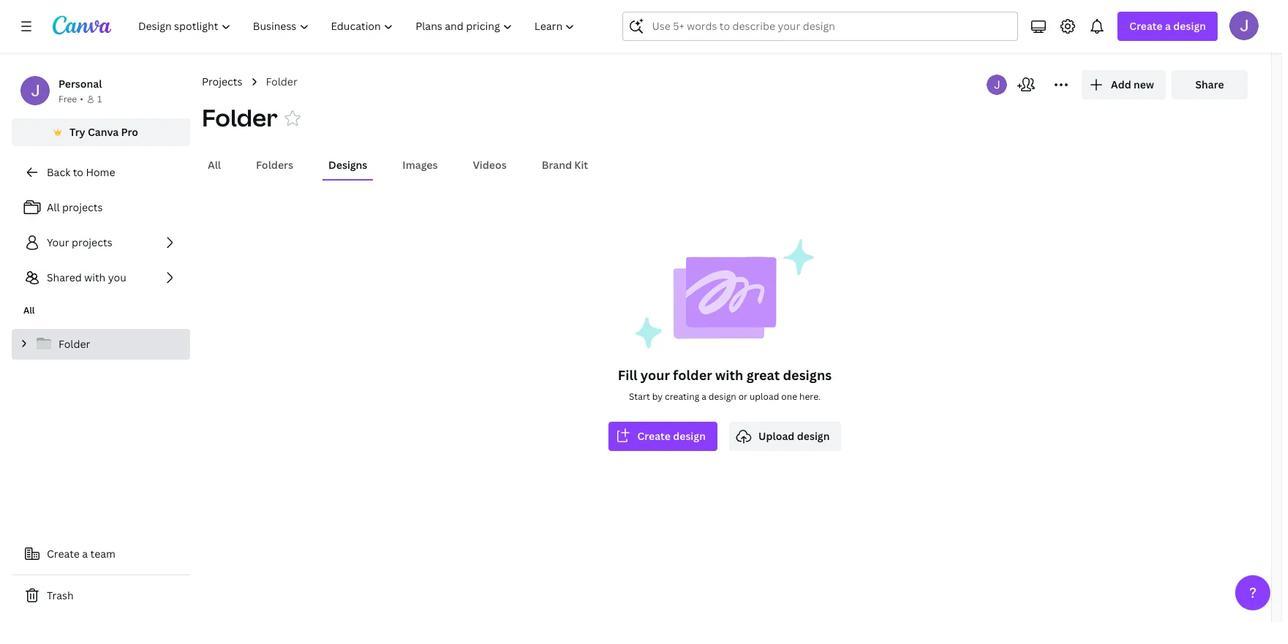 Task type: vqa. For each thing, say whether or not it's contained in the screenshot.
for
no



Task type: locate. For each thing, give the bounding box(es) containing it.
projects
[[62, 200, 103, 214], [72, 236, 112, 249]]

1 horizontal spatial with
[[716, 367, 744, 384]]

0 vertical spatial all
[[208, 158, 221, 172]]

free •
[[59, 93, 83, 105]]

1 vertical spatial create
[[638, 429, 671, 443]]

brand
[[542, 158, 572, 172]]

folders button
[[250, 151, 299, 179]]

folder down shared
[[59, 337, 90, 351]]

create inside create a team button
[[47, 547, 80, 561]]

new
[[1134, 78, 1154, 91]]

design right upload at the bottom right of the page
[[797, 429, 830, 443]]

start
[[629, 391, 650, 403]]

all inside list
[[47, 200, 60, 214]]

design inside upload design button
[[797, 429, 830, 443]]

with left you
[[84, 271, 106, 285]]

2 horizontal spatial create
[[1130, 19, 1163, 33]]

1 vertical spatial projects
[[72, 236, 112, 249]]

projects link
[[202, 74, 242, 90]]

create a team button
[[12, 540, 190, 569]]

create up the new
[[1130, 19, 1163, 33]]

2 vertical spatial create
[[47, 547, 80, 561]]

brand kit
[[542, 158, 588, 172]]

try canva pro button
[[12, 119, 190, 146]]

your
[[47, 236, 69, 249]]

upload
[[759, 429, 795, 443]]

create for create a team
[[47, 547, 80, 561]]

create down by
[[638, 429, 671, 443]]

projects down 'back to home'
[[62, 200, 103, 214]]

jacob simon image
[[1230, 11, 1259, 40]]

a inside the fill your folder with great designs start by creating a design or upload one here.
[[702, 391, 707, 403]]

folder link
[[266, 74, 298, 90], [12, 329, 190, 360]]

2 horizontal spatial a
[[1165, 19, 1171, 33]]

1 vertical spatial a
[[702, 391, 707, 403]]

all
[[208, 158, 221, 172], [47, 200, 60, 214], [23, 304, 35, 317]]

0 horizontal spatial with
[[84, 271, 106, 285]]

1
[[97, 93, 102, 105]]

trash
[[47, 589, 74, 603]]

create for create a design
[[1130, 19, 1163, 33]]

design down creating
[[673, 429, 706, 443]]

share button
[[1172, 70, 1248, 99]]

folder button
[[202, 102, 278, 134]]

0 horizontal spatial create
[[47, 547, 80, 561]]

1 horizontal spatial a
[[702, 391, 707, 403]]

shared with you link
[[12, 263, 190, 293]]

1 vertical spatial with
[[716, 367, 744, 384]]

2 vertical spatial folder
[[59, 337, 90, 351]]

design left jacob simon icon
[[1174, 19, 1206, 33]]

create design button
[[608, 422, 718, 451]]

by
[[652, 391, 663, 403]]

create inside dropdown button
[[1130, 19, 1163, 33]]

folder
[[673, 367, 712, 384]]

create inside "create design" button
[[638, 429, 671, 443]]

folder link down shared with you link
[[12, 329, 190, 360]]

2 vertical spatial all
[[23, 304, 35, 317]]

design inside "create design" button
[[673, 429, 706, 443]]

pro
[[121, 125, 138, 139]]

1 horizontal spatial create
[[638, 429, 671, 443]]

projects inside your projects link
[[72, 236, 112, 249]]

personal
[[59, 77, 102, 91]]

projects
[[202, 75, 242, 89]]

images
[[403, 158, 438, 172]]

projects for your projects
[[72, 236, 112, 249]]

None search field
[[623, 12, 1019, 41]]

0 horizontal spatial a
[[82, 547, 88, 561]]

0 vertical spatial projects
[[62, 200, 103, 214]]

1 horizontal spatial folder link
[[266, 74, 298, 90]]

a inside button
[[82, 547, 88, 561]]

create left team
[[47, 547, 80, 561]]

a inside dropdown button
[[1165, 19, 1171, 33]]

upload design
[[759, 429, 830, 443]]

0 vertical spatial with
[[84, 271, 106, 285]]

folder link up the 'folder' 'button'
[[266, 74, 298, 90]]

projects inside all projects link
[[62, 200, 103, 214]]

0 horizontal spatial folder link
[[12, 329, 190, 360]]

creating
[[665, 391, 700, 403]]

with
[[84, 271, 106, 285], [716, 367, 744, 384]]

2 vertical spatial a
[[82, 547, 88, 561]]

2 horizontal spatial all
[[208, 158, 221, 172]]

folder down projects link
[[202, 102, 278, 133]]

design inside the create a design dropdown button
[[1174, 19, 1206, 33]]

with up or
[[716, 367, 744, 384]]

design
[[1174, 19, 1206, 33], [709, 391, 736, 403], [673, 429, 706, 443], [797, 429, 830, 443]]

create
[[1130, 19, 1163, 33], [638, 429, 671, 443], [47, 547, 80, 561]]

all button
[[202, 151, 227, 179]]

a
[[1165, 19, 1171, 33], [702, 391, 707, 403], [82, 547, 88, 561]]

projects right your
[[72, 236, 112, 249]]

free
[[59, 93, 77, 105]]

0 vertical spatial create
[[1130, 19, 1163, 33]]

folders
[[256, 158, 293, 172]]

0 vertical spatial a
[[1165, 19, 1171, 33]]

folder up the 'folder' 'button'
[[266, 75, 298, 89]]

design left or
[[709, 391, 736, 403]]

all for all button
[[208, 158, 221, 172]]

your projects
[[47, 236, 112, 249]]

you
[[108, 271, 126, 285]]

here.
[[800, 391, 821, 403]]

1 horizontal spatial all
[[47, 200, 60, 214]]

try
[[70, 125, 85, 139]]

1 vertical spatial all
[[47, 200, 60, 214]]

folder
[[266, 75, 298, 89], [202, 102, 278, 133], [59, 337, 90, 351]]

list
[[12, 193, 190, 293]]

0 vertical spatial folder link
[[266, 74, 298, 90]]

brand kit button
[[536, 151, 594, 179]]

all inside button
[[208, 158, 221, 172]]

one
[[782, 391, 797, 403]]

1 vertical spatial folder
[[202, 102, 278, 133]]



Task type: describe. For each thing, give the bounding box(es) containing it.
your
[[641, 367, 670, 384]]

projects for all projects
[[62, 200, 103, 214]]

shared with you
[[47, 271, 126, 285]]

0 vertical spatial folder
[[266, 75, 298, 89]]

team
[[90, 547, 116, 561]]

back to home link
[[12, 158, 190, 187]]

canva
[[88, 125, 119, 139]]

1 vertical spatial folder link
[[12, 329, 190, 360]]

great
[[747, 367, 780, 384]]

share
[[1196, 78, 1224, 91]]

a for design
[[1165, 19, 1171, 33]]

home
[[86, 165, 115, 179]]

create design
[[638, 429, 706, 443]]

create a team
[[47, 547, 116, 561]]

create a design button
[[1118, 12, 1218, 41]]

top level navigation element
[[129, 12, 588, 41]]

videos button
[[467, 151, 513, 179]]

all projects
[[47, 200, 103, 214]]

add new button
[[1082, 70, 1166, 99]]

add
[[1111, 78, 1132, 91]]

designs
[[329, 158, 367, 172]]

create a design
[[1130, 19, 1206, 33]]

with inside list
[[84, 271, 106, 285]]

Search search field
[[652, 12, 989, 40]]

fill
[[618, 367, 638, 384]]

a for team
[[82, 547, 88, 561]]

back
[[47, 165, 70, 179]]

videos
[[473, 158, 507, 172]]

images button
[[397, 151, 444, 179]]

or
[[739, 391, 748, 403]]

add new
[[1111, 78, 1154, 91]]

•
[[80, 93, 83, 105]]

designs button
[[323, 151, 373, 179]]

try canva pro
[[70, 125, 138, 139]]

shared
[[47, 271, 82, 285]]

fill your folder with great designs start by creating a design or upload one here.
[[618, 367, 832, 403]]

your projects link
[[12, 228, 190, 258]]

upload design button
[[729, 422, 842, 451]]

design inside the fill your folder with great designs start by creating a design or upload one here.
[[709, 391, 736, 403]]

create for create design
[[638, 429, 671, 443]]

trash link
[[12, 582, 190, 611]]

back to home
[[47, 165, 115, 179]]

with inside the fill your folder with great designs start by creating a design or upload one here.
[[716, 367, 744, 384]]

all for all projects
[[47, 200, 60, 214]]

list containing all projects
[[12, 193, 190, 293]]

to
[[73, 165, 83, 179]]

designs
[[783, 367, 832, 384]]

0 horizontal spatial all
[[23, 304, 35, 317]]

upload
[[750, 391, 779, 403]]

all projects link
[[12, 193, 190, 222]]

kit
[[575, 158, 588, 172]]



